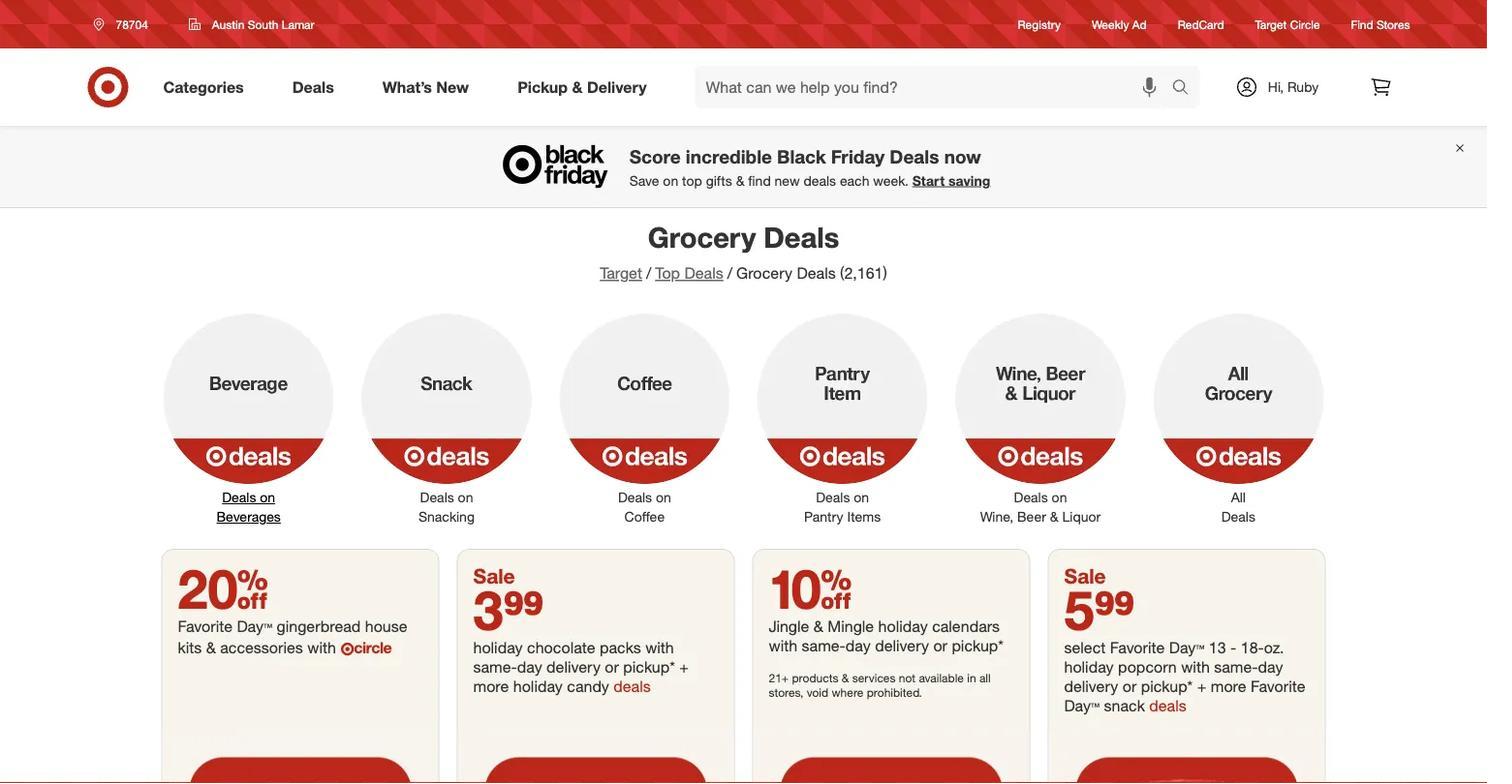 Task type: locate. For each thing, give the bounding box(es) containing it.
chocolate
[[527, 638, 595, 657]]

delivery inside 13 - 18-oz. holiday popcorn with same-day delivery or pickup* + more favorite day
[[1064, 677, 1118, 696]]

+
[[680, 658, 689, 677], [1197, 677, 1207, 696]]

with inside the holiday chocolate packs with same-day delivery or pickup* + more holiday candy
[[645, 638, 674, 657]]

favorite day ™
[[178, 617, 272, 636]]

more down the -
[[1211, 677, 1247, 696]]

on inside 'deals on wine, beer & liquor'
[[1052, 489, 1067, 506]]

0 horizontal spatial 99
[[503, 577, 544, 643]]

pickup* down calendars in the right of the page
[[952, 637, 1004, 655]]

deals down lamar
[[292, 78, 334, 96]]

1 vertical spatial target
[[600, 264, 642, 283]]

2 horizontal spatial pickup*
[[1141, 677, 1193, 696]]

0 horizontal spatial target
[[600, 264, 642, 283]]

delivery up not
[[875, 637, 929, 655]]

ad
[[1132, 17, 1147, 31]]

with down gingerbread
[[307, 638, 336, 657]]

1 horizontal spatial target
[[1255, 17, 1287, 31]]

™ snack
[[1091, 697, 1149, 716]]

pickup* down the packs at the bottom of the page
[[623, 658, 675, 677]]

2 more from the left
[[1211, 677, 1247, 696]]

mingle
[[828, 617, 874, 636]]

deals up beer
[[1014, 489, 1048, 506]]

save
[[630, 172, 659, 189]]

day for select favorite
[[1169, 638, 1196, 657]]

2 horizontal spatial or
[[1123, 677, 1137, 696]]

1 horizontal spatial day
[[1064, 697, 1091, 716]]

holiday left chocolate
[[473, 638, 523, 657]]

oz.
[[1264, 638, 1284, 657]]

1 vertical spatial grocery
[[736, 264, 793, 283]]

1 horizontal spatial sale
[[1064, 564, 1106, 589]]

2 horizontal spatial day
[[1258, 658, 1283, 677]]

day
[[237, 617, 264, 636], [1169, 638, 1196, 657], [1064, 697, 1091, 716]]

0 horizontal spatial pickup*
[[623, 658, 675, 677]]

on for deals on wine, beer & liquor
[[1052, 489, 1067, 506]]

1 horizontal spatial +
[[1197, 677, 1207, 696]]

1 horizontal spatial pickup*
[[952, 637, 1004, 655]]

deals inside 'deals on coffee'
[[618, 489, 652, 506]]

austin south lamar
[[212, 17, 314, 31]]

1 horizontal spatial 99
[[1094, 577, 1135, 643]]

deals up coffee
[[618, 489, 652, 506]]

day down mingle
[[846, 637, 871, 655]]

pickup & delivery
[[518, 78, 647, 96]]

hi, ruby
[[1268, 78, 1319, 95]]

grocery up top deals link
[[648, 220, 756, 254]]

favorite up kits
[[178, 617, 233, 636]]

redcard
[[1178, 17, 1224, 31]]

with down 13
[[1181, 658, 1210, 677]]

day up accessories
[[237, 617, 264, 636]]

& right kits
[[206, 638, 216, 657]]

1 horizontal spatial more
[[1211, 677, 1247, 696]]

registry link
[[1018, 16, 1061, 33]]

0 horizontal spatial /
[[646, 264, 651, 283]]

3
[[473, 577, 503, 643]]

or for 10
[[933, 637, 948, 655]]

with down jingle
[[769, 637, 798, 655]]

0 horizontal spatial sale
[[473, 564, 515, 589]]

on for deals on beverages
[[260, 489, 275, 506]]

& right jingle
[[814, 617, 823, 636]]

1 horizontal spatial favorite
[[1251, 677, 1306, 696]]

day left 13
[[1169, 638, 1196, 657]]

day for 13
[[1258, 658, 1283, 677]]

target inside grocery deals target / top deals / grocery deals (2,161)
[[600, 264, 642, 283]]

deals up pantry
[[816, 489, 850, 506]]

21+ products & services not available in all stores, void where prohibited.
[[769, 671, 991, 700]]

1 sale from the left
[[473, 564, 515, 589]]

gingerbread house kits & accessories with
[[178, 617, 407, 657]]

™
[[264, 617, 272, 636], [1196, 638, 1205, 657], [1091, 697, 1100, 716]]

on inside the deals on pantry items
[[854, 489, 869, 506]]

& right beer
[[1050, 509, 1059, 526]]

target
[[1255, 17, 1287, 31], [600, 264, 642, 283]]

+ inside the holiday chocolate packs with same-day delivery or pickup* + more holiday candy
[[680, 658, 689, 677]]

accessories
[[220, 638, 303, 657]]

-
[[1231, 638, 1237, 657]]

1 more from the left
[[473, 677, 509, 696]]

on up beverages
[[260, 489, 275, 506]]

top
[[682, 172, 702, 189]]

more
[[473, 677, 509, 696], [1211, 677, 1247, 696]]

same- down 3
[[473, 658, 517, 677]]

day for 10
[[846, 637, 871, 655]]

0 vertical spatial day
[[237, 617, 264, 636]]

select favorite day ™
[[1064, 638, 1205, 657]]

delivery inside 10 jingle & mingle holiday calendars with same-day delivery or pickup*
[[875, 637, 929, 655]]

+ inside 13 - 18-oz. holiday popcorn with same-day delivery or pickup* + more favorite day
[[1197, 677, 1207, 696]]

prohibited.
[[867, 686, 922, 700]]

grocery
[[648, 220, 756, 254], [736, 264, 793, 283]]

with inside gingerbread house kits & accessories with
[[307, 638, 336, 657]]

more down 3
[[473, 677, 509, 696]]

sale down the "snacking" at the left of the page
[[473, 564, 515, 589]]

deals up the "snacking" at the left of the page
[[420, 489, 454, 506]]

& left services
[[842, 671, 849, 686]]

&
[[572, 78, 583, 96], [736, 172, 745, 189], [1050, 509, 1059, 526], [814, 617, 823, 636], [206, 638, 216, 657], [842, 671, 849, 686]]

same- down the -
[[1214, 658, 1258, 677]]

& inside 10 jingle & mingle holiday calendars with same-day delivery or pickup*
[[814, 617, 823, 636]]

deals
[[804, 172, 836, 189], [614, 677, 651, 696], [1149, 697, 1187, 716]]

week.
[[873, 172, 909, 189]]

target left top
[[600, 264, 642, 283]]

where
[[832, 686, 864, 700]]

same- inside 10 jingle & mingle holiday calendars with same-day delivery or pickup*
[[802, 637, 846, 655]]

deals on pantry items
[[804, 489, 881, 526]]

78704 button
[[81, 7, 168, 42]]

99
[[503, 577, 544, 643], [1094, 577, 1135, 643]]

1 99 from the left
[[503, 577, 544, 643]]

1 horizontal spatial or
[[933, 637, 948, 655]]

™ for favorite day ™
[[264, 617, 272, 636]]

or down calendars in the right of the page
[[933, 637, 948, 655]]

products
[[792, 671, 839, 686]]

each
[[840, 172, 870, 189]]

holiday right mingle
[[878, 617, 928, 636]]

circle
[[1290, 17, 1320, 31]]

deals
[[292, 78, 334, 96], [890, 145, 939, 168], [764, 220, 839, 254], [685, 264, 723, 283], [797, 264, 836, 283], [222, 489, 256, 506], [420, 489, 454, 506], [618, 489, 652, 506], [816, 489, 850, 506], [1014, 489, 1048, 506], [1222, 509, 1256, 526]]

same- inside 13 - 18-oz. holiday popcorn with same-day delivery or pickup* + more favorite day
[[1214, 658, 1258, 677]]

0 vertical spatial grocery
[[648, 220, 756, 254]]

1 horizontal spatial delivery
[[875, 637, 929, 655]]

on inside the deals on beverages
[[260, 489, 275, 506]]

grocery deals target / top deals / grocery deals (2,161)
[[600, 220, 887, 283]]

gifts
[[706, 172, 732, 189]]

with right the packs at the bottom of the page
[[645, 638, 674, 657]]

2 horizontal spatial ™
[[1196, 638, 1205, 657]]

0 horizontal spatial more
[[473, 677, 509, 696]]

delivery up ™ snack
[[1064, 677, 1118, 696]]

0 horizontal spatial favorite
[[178, 617, 233, 636]]

& left the find
[[736, 172, 745, 189]]

same- inside the holiday chocolate packs with same-day delivery or pickup* + more holiday candy
[[473, 658, 517, 677]]

day inside 13 - 18-oz. holiday popcorn with same-day delivery or pickup* + more favorite day
[[1258, 658, 1283, 677]]

on up coffee
[[656, 489, 671, 506]]

pickup* inside 10 jingle & mingle holiday calendars with same-day delivery or pickup*
[[952, 637, 1004, 655]]

day left "snack"
[[1064, 697, 1091, 716]]

0 horizontal spatial same-
[[473, 658, 517, 677]]

on up the items
[[854, 489, 869, 506]]

delivery down chocolate
[[547, 658, 601, 677]]

deals down black
[[804, 172, 836, 189]]

top
[[655, 264, 680, 283]]

/
[[646, 264, 651, 283], [727, 264, 733, 283]]

favorite down oz.
[[1251, 677, 1306, 696]]

austin
[[212, 17, 244, 31]]

deals inside 'deals on wine, beer & liquor'
[[1014, 489, 1048, 506]]

pickup* for 10
[[952, 637, 1004, 655]]

weekly ad link
[[1092, 16, 1147, 33]]

0 horizontal spatial or
[[605, 658, 619, 677]]

find
[[1351, 17, 1374, 31]]

on up "liquor"
[[1052, 489, 1067, 506]]

score
[[630, 145, 681, 168]]

pickup & delivery link
[[501, 66, 671, 109]]

pickup*
[[952, 637, 1004, 655], [623, 658, 675, 677], [1141, 677, 1193, 696]]

deals inside score incredible black friday deals now save on top gifts & find new deals each week. start saving
[[890, 145, 939, 168]]

2 horizontal spatial day
[[1169, 638, 1196, 657]]

pickup* down popcorn
[[1141, 677, 1193, 696]]

day down chocolate
[[517, 658, 542, 677]]

2 vertical spatial day
[[1064, 697, 1091, 716]]

or up "snack"
[[1123, 677, 1137, 696]]

0 vertical spatial ™
[[264, 617, 272, 636]]

deals up the start
[[890, 145, 939, 168]]

/ right top deals link
[[727, 264, 733, 283]]

0 horizontal spatial delivery
[[547, 658, 601, 677]]

coffee
[[625, 509, 665, 526]]

or inside 10 jingle & mingle holiday calendars with same-day delivery or pickup*
[[933, 637, 948, 655]]

on inside the deals on snacking
[[458, 489, 473, 506]]

1 horizontal spatial /
[[727, 264, 733, 283]]

holiday down select favorite
[[1064, 658, 1114, 677]]

0 horizontal spatial ™
[[264, 617, 272, 636]]

2 horizontal spatial same-
[[1214, 658, 1258, 677]]

or
[[933, 637, 948, 655], [605, 658, 619, 677], [1123, 677, 1137, 696]]

2 sale from the left
[[1064, 564, 1106, 589]]

now
[[944, 145, 981, 168]]

5
[[1064, 577, 1094, 643]]

0 horizontal spatial day
[[517, 658, 542, 677]]

on left top
[[663, 172, 678, 189]]

target circle link
[[1255, 16, 1320, 33]]

™ up accessories
[[264, 617, 272, 636]]

with inside 10 jingle & mingle holiday calendars with same-day delivery or pickup*
[[769, 637, 798, 655]]

1 horizontal spatial deals
[[804, 172, 836, 189]]

on for deals on coffee
[[656, 489, 671, 506]]

deals down the packs at the bottom of the page
[[614, 677, 651, 696]]

day
[[846, 637, 871, 655], [517, 658, 542, 677], [1258, 658, 1283, 677]]

0 horizontal spatial day
[[237, 617, 264, 636]]

deals right "snack"
[[1149, 697, 1187, 716]]

on up the "snacking" at the left of the page
[[458, 489, 473, 506]]

beverages
[[217, 509, 281, 526]]

pickup* inside 13 - 18-oz. holiday popcorn with same-day delivery or pickup* + more favorite day
[[1141, 677, 1193, 696]]

deals for 3 99
[[614, 677, 651, 696]]

with
[[769, 637, 798, 655], [307, 638, 336, 657], [645, 638, 674, 657], [1181, 658, 1210, 677]]

on for deals on snacking
[[458, 489, 473, 506]]

2 horizontal spatial deals
[[1149, 697, 1187, 716]]

delivery inside the holiday chocolate packs with same-day delivery or pickup* + more holiday candy
[[547, 658, 601, 677]]

on inside 'deals on coffee'
[[656, 489, 671, 506]]

or inside 13 - 18-oz. holiday popcorn with same-day delivery or pickup* + more favorite day
[[1123, 677, 1137, 696]]

™ left 13
[[1196, 638, 1205, 657]]

target left circle
[[1255, 17, 1287, 31]]

calendars
[[932, 617, 1000, 636]]

/ left top
[[646, 264, 651, 283]]

same- down mingle
[[802, 637, 846, 655]]

top deals link
[[655, 264, 723, 283]]

categories
[[163, 78, 244, 96]]

2 horizontal spatial delivery
[[1064, 677, 1118, 696]]

stores,
[[769, 686, 804, 700]]

0 horizontal spatial deals
[[614, 677, 651, 696]]

What can we help you find? suggestions appear below search field
[[694, 66, 1177, 109]]

sale down "liquor"
[[1064, 564, 1106, 589]]

day inside 10 jingle & mingle holiday calendars with same-day delivery or pickup*
[[846, 637, 871, 655]]

same-
[[802, 637, 846, 655], [473, 658, 517, 677], [1214, 658, 1258, 677]]

1 vertical spatial ™
[[1196, 638, 1205, 657]]

deals inside score incredible black friday deals now save on top gifts & find new deals each week. start saving
[[804, 172, 836, 189]]

incredible
[[686, 145, 772, 168]]

1 horizontal spatial ™
[[1091, 697, 1100, 716]]

not
[[899, 671, 916, 686]]

1 vertical spatial day
[[1169, 638, 1196, 657]]

1 horizontal spatial same-
[[802, 637, 846, 655]]

search
[[1163, 80, 1210, 98]]

select favorite
[[1064, 638, 1165, 657]]

deals inside deals link
[[292, 78, 334, 96]]

10
[[769, 556, 852, 622]]

score incredible black friday deals now save on top gifts & find new deals each week. start saving
[[630, 145, 990, 189]]

2 99 from the left
[[1094, 577, 1135, 643]]

2 vertical spatial ™
[[1091, 697, 1100, 716]]

1 vertical spatial favorite
[[1251, 677, 1306, 696]]

snacking
[[419, 509, 475, 526]]

or down the packs at the bottom of the page
[[605, 658, 619, 677]]

deals up beverages
[[222, 489, 256, 506]]

new
[[775, 172, 800, 189]]

day down oz.
[[1258, 658, 1283, 677]]

target link
[[600, 264, 642, 283]]

holiday
[[878, 617, 928, 636], [473, 638, 523, 657], [1064, 658, 1114, 677], [513, 677, 563, 696]]

sale
[[473, 564, 515, 589], [1064, 564, 1106, 589]]

pantry
[[804, 509, 844, 526]]

™ left "snack"
[[1091, 697, 1100, 716]]

1 horizontal spatial day
[[846, 637, 871, 655]]

0 horizontal spatial +
[[680, 658, 689, 677]]

grocery right top deals link
[[736, 264, 793, 283]]



Task type: vqa. For each thing, say whether or not it's contained in the screenshot.


Task type: describe. For each thing, give the bounding box(es) containing it.
weekly ad
[[1092, 17, 1147, 31]]

3 99
[[473, 577, 544, 643]]

holiday chocolate packs with same-day delivery or pickup* + more holiday candy
[[473, 638, 689, 696]]

what's
[[382, 78, 432, 96]]

services
[[852, 671, 896, 686]]

favorite inside 13 - 18-oz. holiday popcorn with same-day delivery or pickup* + more favorite day
[[1251, 677, 1306, 696]]

find stores
[[1351, 17, 1410, 31]]

deals right top
[[685, 264, 723, 283]]

sale for 3
[[473, 564, 515, 589]]

wine,
[[980, 509, 1014, 526]]

& inside score incredible black friday deals now save on top gifts & find new deals each week. start saving
[[736, 172, 745, 189]]

black
[[777, 145, 826, 168]]

lamar
[[282, 17, 314, 31]]

south
[[248, 17, 279, 31]]

on for deals on pantry items
[[854, 489, 869, 506]]

available
[[919, 671, 964, 686]]

same- for 10
[[802, 637, 846, 655]]

stores
[[1377, 17, 1410, 31]]

or inside the holiday chocolate packs with same-day delivery or pickup* + more holiday candy
[[605, 658, 619, 677]]

kits
[[178, 638, 202, 657]]

pickup
[[518, 78, 568, 96]]

find
[[748, 172, 771, 189]]

day for favorite
[[237, 617, 264, 636]]

registry
[[1018, 17, 1061, 31]]

in
[[967, 671, 976, 686]]

redcard link
[[1178, 16, 1224, 33]]

gingerbread
[[277, 617, 361, 636]]

& right pickup
[[572, 78, 583, 96]]

beer
[[1017, 509, 1046, 526]]

delivery for 10
[[875, 637, 929, 655]]

0 vertical spatial favorite
[[178, 617, 233, 636]]

10 jingle & mingle holiday calendars with same-day delivery or pickup*
[[769, 556, 1004, 655]]

1 / from the left
[[646, 264, 651, 283]]

day inside 13 - 18-oz. holiday popcorn with same-day delivery or pickup* + more favorite day
[[1064, 697, 1091, 716]]

hi,
[[1268, 78, 1284, 95]]

deals on beverages
[[217, 489, 281, 526]]

deals on snacking
[[419, 489, 475, 526]]

austin south lamar button
[[176, 7, 327, 42]]

deals down new
[[764, 220, 839, 254]]

holiday inside 10 jingle & mingle holiday calendars with same-day delivery or pickup*
[[878, 617, 928, 636]]

delivery for 13
[[1064, 677, 1118, 696]]

with inside 13 - 18-oz. holiday popcorn with same-day delivery or pickup* + more favorite day
[[1181, 658, 1210, 677]]

deals inside the deals on snacking
[[420, 489, 454, 506]]

start
[[913, 172, 945, 189]]

holiday down chocolate
[[513, 677, 563, 696]]

all
[[979, 671, 991, 686]]

more inside the holiday chocolate packs with same-day delivery or pickup* + more holiday candy
[[473, 677, 509, 696]]

candy
[[567, 677, 609, 696]]

day inside the holiday chocolate packs with same-day delivery or pickup* + more holiday candy
[[517, 658, 542, 677]]

liquor
[[1062, 509, 1101, 526]]

deals inside the deals on beverages
[[222, 489, 256, 506]]

99 for 3 99
[[503, 577, 544, 643]]

& inside gingerbread house kits & accessories with
[[206, 638, 216, 657]]

21+
[[769, 671, 789, 686]]

more inside 13 - 18-oz. holiday popcorn with same-day delivery or pickup* + more favorite day
[[1211, 677, 1247, 696]]

sale for 5
[[1064, 564, 1106, 589]]

find stores link
[[1351, 16, 1410, 33]]

0 vertical spatial target
[[1255, 17, 1287, 31]]

pickup* for 13
[[1141, 677, 1193, 696]]

same- for 13
[[1214, 658, 1258, 677]]

99 for 5 99
[[1094, 577, 1135, 643]]

deals left the (2,161)
[[797, 264, 836, 283]]

all
[[1231, 489, 1246, 506]]

friday
[[831, 145, 885, 168]]

deals link
[[276, 66, 358, 109]]

search button
[[1163, 66, 1210, 112]]

deals down all
[[1222, 509, 1256, 526]]

popcorn
[[1118, 658, 1177, 677]]

saving
[[949, 172, 990, 189]]

13
[[1209, 638, 1226, 657]]

2 / from the left
[[727, 264, 733, 283]]

void
[[807, 686, 829, 700]]

78704
[[116, 17, 148, 31]]

packs
[[600, 638, 641, 657]]

all deals
[[1222, 489, 1256, 526]]

pickup* inside the holiday chocolate packs with same-day delivery or pickup* + more holiday candy
[[623, 658, 675, 677]]

or for 13
[[1123, 677, 1137, 696]]

categories link
[[147, 66, 268, 109]]

snack
[[1104, 697, 1145, 716]]

(2,161)
[[840, 264, 887, 283]]

& inside 'deals on wine, beer & liquor'
[[1050, 509, 1059, 526]]

circle
[[354, 638, 392, 657]]

13 - 18-oz. holiday popcorn with same-day delivery or pickup* + more favorite day
[[1064, 638, 1306, 716]]

™ for select favorite day ™
[[1196, 638, 1205, 657]]

5 99
[[1064, 577, 1135, 643]]

house
[[365, 617, 407, 636]]

deals for 5 99
[[1149, 697, 1187, 716]]

on inside score incredible black friday deals now save on top gifts & find new deals each week. start saving
[[663, 172, 678, 189]]

18-
[[1241, 638, 1264, 657]]

deals inside the deals on pantry items
[[816, 489, 850, 506]]

ruby
[[1288, 78, 1319, 95]]

what's new link
[[366, 66, 493, 109]]

delivery
[[587, 78, 647, 96]]

target circle
[[1255, 17, 1320, 31]]

weekly
[[1092, 17, 1129, 31]]

items
[[847, 509, 881, 526]]

& inside 21+ products & services not available in all stores, void where prohibited.
[[842, 671, 849, 686]]

new
[[436, 78, 469, 96]]

holiday inside 13 - 18-oz. holiday popcorn with same-day delivery or pickup* + more favorite day
[[1064, 658, 1114, 677]]



